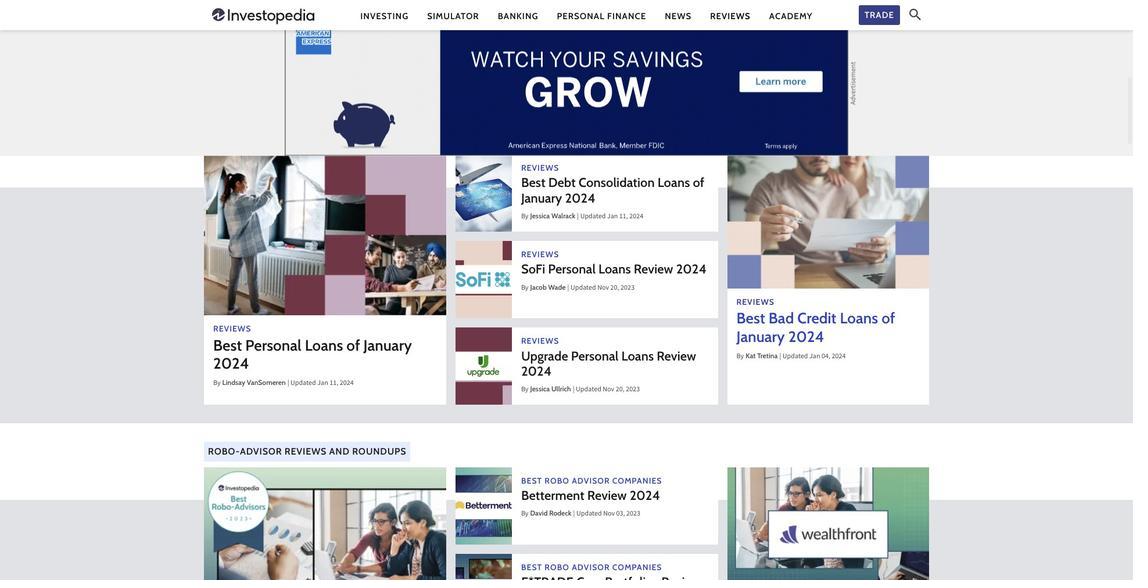 Task type: locate. For each thing, give the bounding box(es) containing it.
0 horizontal spatial jan
[[318, 378, 328, 389]]

jan
[[607, 212, 618, 223], [810, 352, 820, 363], [318, 378, 328, 389]]

2023 for upgrade personal loans review 2024
[[626, 385, 640, 396]]

updated right the vansomeren
[[291, 378, 316, 389]]

investing
[[361, 11, 409, 21]]

0 vertical spatial 20,
[[611, 283, 619, 294]]

walrack
[[552, 212, 576, 220]]

nov inside upgrade personal loans review 2024 by jessica ullrich updated nov 20, 2023
[[603, 385, 615, 396]]

best inside best debt consolidation loans of january 2024 by jessica walrack updated jan 11, 2024
[[521, 175, 546, 191]]

03,
[[616, 509, 625, 520]]

january
[[521, 190, 562, 206], [737, 328, 785, 346], [364, 336, 412, 355]]

jessica
[[530, 212, 550, 220], [530, 385, 550, 394]]

2 vertical spatial reviews
[[285, 447, 327, 458]]

review inside upgrade personal loans review 2024 by jessica ullrich updated nov 20, 2023
[[657, 349, 696, 364]]

image shows investopedia best robo-advisors of 2023 with two photos that show someone looking at stock charts and then two women looking at a laptop computer. image
[[204, 468, 446, 581]]

0 vertical spatial reviews
[[710, 11, 751, 21]]

personal right upgrade
[[571, 349, 619, 364]]

robo-advisor reviews and roundups
[[208, 447, 406, 458]]

2 vertical spatial jan
[[318, 378, 328, 389]]

0 horizontal spatial 11,
[[330, 378, 338, 389]]

best left debt
[[521, 175, 546, 191]]

of inside best bad credit loans of january 2024 by kat tretina updated jan 04, 2024
[[882, 309, 895, 328]]

reviews
[[710, 11, 751, 21], [289, 133, 331, 145], [285, 447, 327, 458]]

january for bad
[[737, 328, 785, 346]]

updated
[[580, 212, 606, 223], [571, 283, 596, 294], [783, 352, 808, 363], [291, 378, 316, 389], [576, 385, 601, 396], [577, 509, 602, 520]]

1 vertical spatial reviews
[[289, 133, 331, 145]]

20, inside sofi personal loans review 2024 by jacob wade updated nov 20, 2023
[[611, 283, 619, 294]]

reviews right advisor
[[285, 447, 327, 458]]

january inside best bad credit loans of january 2024 by kat tretina updated jan 04, 2024
[[737, 328, 785, 346]]

2 horizontal spatial jan
[[810, 352, 820, 363]]

academy link
[[769, 10, 813, 22]]

jan inside best debt consolidation loans of january 2024 by jessica walrack updated jan 11, 2024
[[607, 212, 618, 223]]

2023
[[621, 283, 635, 294], [626, 385, 640, 396], [627, 509, 641, 520]]

1 vertical spatial review
[[657, 349, 696, 364]]

1 vertical spatial jan
[[810, 352, 820, 363]]

kat
[[746, 352, 756, 360]]

2023 inside upgrade personal loans review 2024 by jessica ullrich updated nov 20, 2023
[[626, 385, 640, 396]]

0 vertical spatial roundups
[[356, 133, 410, 145]]

loans inside best bad credit loans of january 2024 by kat tretina updated jan 04, 2024
[[840, 309, 878, 328]]

consolidation
[[579, 175, 655, 191]]

simulator
[[427, 11, 479, 21]]

nov left 03,
[[603, 509, 615, 520]]

1 horizontal spatial of
[[693, 175, 705, 191]]

personal inside sofi personal loans review 2024 by jacob wade updated nov 20, 2023
[[548, 262, 596, 277]]

2 horizontal spatial of
[[882, 309, 895, 328]]

of
[[693, 175, 705, 191], [882, 309, 895, 328], [347, 336, 360, 355]]

finance
[[607, 11, 646, 21]]

2 vertical spatial best
[[213, 336, 242, 355]]

jan for credit
[[810, 352, 820, 363]]

loans inside best debt consolidation loans of january 2024 by jessica walrack updated jan 11, 2024
[[658, 175, 690, 191]]

and
[[333, 133, 354, 145], [329, 447, 350, 458]]

review for sofi personal loans review 2024
[[634, 262, 673, 277]]

0 horizontal spatial of
[[347, 336, 360, 355]]

personal
[[557, 11, 605, 21], [208, 133, 258, 145], [548, 262, 596, 277], [245, 336, 302, 355], [571, 349, 619, 364]]

of inside best debt consolidation loans of january 2024 by jessica walrack updated jan 11, 2024
[[693, 175, 705, 191]]

january inside best debt consolidation loans of january 2024 by jessica walrack updated jan 11, 2024
[[521, 190, 562, 206]]

2 horizontal spatial january
[[737, 328, 785, 346]]

updated right tretina
[[783, 352, 808, 363]]

sofi
[[521, 262, 545, 277]]

loans for upgrade personal loans review 2024
[[622, 349, 654, 364]]

review
[[634, 262, 673, 277], [657, 349, 696, 364], [587, 488, 627, 504]]

by inside upgrade personal loans review 2024 by jessica ullrich updated nov 20, 2023
[[521, 385, 529, 396]]

20,
[[611, 283, 619, 294], [616, 385, 625, 396]]

1 horizontal spatial jan
[[607, 212, 618, 223]]

betterment review 2024 by david rodeck updated nov 03, 2023
[[521, 488, 660, 520]]

david
[[530, 509, 548, 518]]

0 vertical spatial jessica
[[530, 212, 550, 220]]

loans
[[658, 175, 690, 191], [599, 262, 631, 277], [840, 309, 878, 328], [305, 336, 343, 355], [622, 349, 654, 364]]

loans inside sofi personal loans review 2024 by jacob wade updated nov 20, 2023
[[599, 262, 631, 277]]

nov inside sofi personal loans review 2024 by jacob wade updated nov 20, 2023
[[598, 283, 609, 294]]

1 vertical spatial jessica
[[530, 385, 550, 394]]

personal up wade
[[548, 262, 596, 277]]

roundups for betterment
[[352, 447, 406, 458]]

1 horizontal spatial january
[[521, 190, 562, 206]]

2 vertical spatial of
[[347, 336, 360, 355]]

1 vertical spatial and
[[329, 447, 350, 458]]

loans inside best personal loans of january 2024 by lindsay vansomeren updated jan 11, 2024
[[305, 336, 343, 355]]

updated right rodeck
[[577, 509, 602, 520]]

review inside sofi personal loans review 2024 by jacob wade updated nov 20, 2023
[[634, 262, 673, 277]]

best inside best personal loans of january 2024 by lindsay vansomeren updated jan 11, 2024
[[213, 336, 242, 355]]

by inside betterment review 2024 by david rodeck updated nov 03, 2023
[[521, 509, 529, 520]]

0 vertical spatial 2023
[[621, 283, 635, 294]]

personal inside best personal loans of january 2024 by lindsay vansomeren updated jan 11, 2024
[[245, 336, 302, 355]]

by left jacob
[[521, 283, 529, 294]]

0 vertical spatial of
[[693, 175, 705, 191]]

0 horizontal spatial best
[[213, 336, 242, 355]]

1 vertical spatial 2023
[[626, 385, 640, 396]]

jan left 04,
[[810, 352, 820, 363]]

20, for upgrade
[[616, 385, 625, 396]]

2023 for sofi personal loans review 2024
[[621, 283, 635, 294]]

1 vertical spatial 11,
[[330, 378, 338, 389]]

1 jessica from the top
[[530, 212, 550, 220]]

nov for upgrade
[[603, 385, 615, 396]]

loans inside upgrade personal loans review 2024 by jessica ullrich updated nov 20, 2023
[[622, 349, 654, 364]]

the upgrade logo rests on a maroon and peach background. image
[[456, 328, 512, 405]]

by left walrack
[[521, 212, 529, 223]]

the sofi logo on a peach background. image
[[456, 241, 512, 319]]

updated right wade
[[571, 283, 596, 294]]

personal up the vansomeren
[[245, 336, 302, 355]]

0 vertical spatial best
[[521, 175, 546, 191]]

0 vertical spatial 11,
[[619, 212, 628, 223]]

nov right wade
[[598, 283, 609, 294]]

2 vertical spatial 2023
[[627, 509, 641, 520]]

personal for best
[[245, 336, 302, 355]]

loans for best personal loans of january 2024
[[305, 336, 343, 355]]

best
[[521, 175, 546, 191], [737, 309, 765, 328], [213, 336, 242, 355]]

2 jessica from the top
[[530, 385, 550, 394]]

by left ullrich
[[521, 385, 529, 396]]

by left david on the bottom of the page
[[521, 509, 529, 520]]

by left kat
[[737, 352, 744, 363]]

best up lindsay
[[213, 336, 242, 355]]

0 vertical spatial and
[[333, 133, 354, 145]]

rodeck
[[549, 509, 572, 518]]

jan inside best bad credit loans of january 2024 by kat tretina updated jan 04, 2024
[[810, 352, 820, 363]]

11,
[[619, 212, 628, 223], [330, 378, 338, 389]]

simulator link
[[427, 10, 479, 22]]

nov right ullrich
[[603, 385, 615, 396]]

best personal loans of january 2024 by lindsay vansomeren updated jan 11, 2024
[[213, 336, 412, 389]]

best inside best bad credit loans of january 2024 by kat tretina updated jan 04, 2024
[[737, 309, 765, 328]]

04,
[[822, 352, 831, 363]]

of inside best personal loans of january 2024 by lindsay vansomeren updated jan 11, 2024
[[347, 336, 360, 355]]

0 vertical spatial nov
[[598, 283, 609, 294]]

roundups for best
[[356, 133, 410, 145]]

jessica left ullrich
[[530, 385, 550, 394]]

1 vertical spatial roundups
[[352, 447, 406, 458]]

advisor
[[240, 447, 282, 458]]

20, inside upgrade personal loans review 2024 by jessica ullrich updated nov 20, 2023
[[616, 385, 625, 396]]

advertisement element
[[285, 7, 849, 152], [355, 24, 778, 76]]

lindsay
[[222, 378, 245, 387]]

2 vertical spatial review
[[587, 488, 627, 504]]

0 vertical spatial jan
[[607, 212, 618, 223]]

1 vertical spatial of
[[882, 309, 895, 328]]

best for best debt consolidation loans of january 2024
[[521, 175, 546, 191]]

nov
[[598, 283, 609, 294], [603, 385, 615, 396], [603, 509, 615, 520]]

personal finance link
[[557, 10, 646, 22]]

jessica inside upgrade personal loans review 2024 by jessica ullrich updated nov 20, 2023
[[530, 385, 550, 394]]

jan right the vansomeren
[[318, 378, 328, 389]]

20, for sofi
[[611, 283, 619, 294]]

2024
[[565, 190, 596, 206], [630, 212, 644, 223], [676, 262, 707, 277], [789, 328, 824, 346], [832, 352, 846, 363], [213, 354, 249, 373], [521, 364, 552, 380], [340, 378, 354, 389], [630, 488, 660, 504]]

jan for consolidation
[[607, 212, 618, 223]]

january inside best personal loans of january 2024 by lindsay vansomeren updated jan 11, 2024
[[364, 336, 412, 355]]

0 vertical spatial review
[[634, 262, 673, 277]]

updated right walrack
[[580, 212, 606, 223]]

1 vertical spatial nov
[[603, 385, 615, 396]]

by left lindsay
[[213, 378, 221, 389]]

january for debt
[[521, 190, 562, 206]]

upgrade
[[521, 349, 568, 364]]

updated inside best bad credit loans of january 2024 by kat tretina updated jan 04, 2024
[[783, 352, 808, 363]]

best left bad
[[737, 309, 765, 328]]

by inside best bad credit loans of january 2024 by kat tretina updated jan 04, 2024
[[737, 352, 744, 363]]

1 horizontal spatial best
[[521, 175, 546, 191]]

1 vertical spatial 20,
[[616, 385, 625, 396]]

reviews for best debt consolidation loans of january 2024
[[289, 133, 331, 145]]

2024 inside upgrade personal loans review 2024 by jessica ullrich updated nov 20, 2023
[[521, 364, 552, 380]]

roundups
[[356, 133, 410, 145], [352, 447, 406, 458]]

betterment
[[521, 488, 585, 504]]

reviews right news
[[710, 11, 751, 21]]

of for best debt consolidation loans of january 2024
[[693, 175, 705, 191]]

1 vertical spatial best
[[737, 309, 765, 328]]

2023 wealthfront review. the image shows two women looking at candlestick charts on a computer. image
[[727, 468, 929, 581]]

2 horizontal spatial best
[[737, 309, 765, 328]]

updated right ullrich
[[576, 385, 601, 396]]

robo-
[[208, 447, 240, 458]]

a man reviews a document while a woman looks over his shoulder. image
[[727, 155, 929, 289]]

2023 inside sofi personal loans review 2024 by jacob wade updated nov 20, 2023
[[621, 283, 635, 294]]

news
[[665, 11, 692, 21]]

a woman engaged in diy drapes plastic sheeting over a window. image
[[204, 155, 446, 316]]

and for betterment review 2024
[[329, 447, 350, 458]]

personal inside upgrade personal loans review 2024 by jessica ullrich updated nov 20, 2023
[[571, 349, 619, 364]]

0 horizontal spatial january
[[364, 336, 412, 355]]

jan down consolidation
[[607, 212, 618, 223]]

jessica left walrack
[[530, 212, 550, 220]]

2 vertical spatial nov
[[603, 509, 615, 520]]

reviews right loan
[[289, 133, 331, 145]]

personal loan reviews and roundups
[[208, 133, 410, 145]]

1 horizontal spatial 11,
[[619, 212, 628, 223]]

by
[[521, 212, 529, 223], [521, 283, 529, 294], [737, 352, 744, 363], [213, 378, 221, 389], [521, 385, 529, 396], [521, 509, 529, 520]]



Task type: describe. For each thing, give the bounding box(es) containing it.
ullrich
[[552, 385, 571, 394]]

sofi personal loans review 2024 by jacob wade updated nov 20, 2023
[[521, 262, 707, 294]]

jessica inside best debt consolidation loans of january 2024 by jessica walrack updated jan 11, 2024
[[530, 212, 550, 220]]

by inside best personal loans of january 2024 by lindsay vansomeren updated jan 11, 2024
[[213, 378, 221, 389]]

wade
[[548, 283, 566, 292]]

nov inside betterment review 2024 by david rodeck updated nov 03, 2023
[[603, 509, 615, 520]]

2024 inside betterment review 2024 by david rodeck updated nov 03, 2023
[[630, 488, 660, 504]]

11, inside best personal loans of january 2024 by lindsay vansomeren updated jan 11, 2024
[[330, 378, 338, 389]]

bad
[[769, 309, 794, 328]]

2023 inside betterment review 2024 by david rodeck updated nov 03, 2023
[[627, 509, 641, 520]]

best for best personal loans of january 2024
[[213, 336, 242, 355]]

personal finance
[[557, 11, 646, 21]]

updated inside sofi personal loans review 2024 by jacob wade updated nov 20, 2023
[[571, 283, 596, 294]]

banking link
[[498, 10, 539, 22]]

debt
[[548, 175, 576, 191]]

jacob
[[530, 283, 547, 292]]

reviews for betterment review 2024
[[285, 447, 327, 458]]

best for best bad credit loans of january 2024
[[737, 309, 765, 328]]

trade link
[[859, 5, 900, 25]]

investopedia homepage image
[[212, 7, 314, 26]]

by inside sofi personal loans review 2024 by jacob wade updated nov 20, 2023
[[521, 283, 529, 294]]

updated inside upgrade personal loans review 2024 by jessica ullrich updated nov 20, 2023
[[576, 385, 601, 396]]

trade
[[865, 10, 895, 20]]

personal for upgrade
[[571, 349, 619, 364]]

loan
[[260, 133, 286, 145]]

investing link
[[361, 10, 409, 22]]

betterment review 2023: the image shows the betterment logo over a stock chart image
[[456, 468, 512, 545]]

updated inside best debt consolidation loans of january 2024 by jessica walrack updated jan 11, 2024
[[580, 212, 606, 223]]

and for best debt consolidation loans of january 2024
[[333, 133, 354, 145]]

by inside best debt consolidation loans of january 2024 by jessica walrack updated jan 11, 2024
[[521, 212, 529, 223]]

upgrade personal loans review 2024 by jessica ullrich updated nov 20, 2023
[[521, 349, 696, 396]]

loans for sofi personal loans review 2024
[[599, 262, 631, 277]]

credit
[[798, 309, 837, 328]]

personal for sofi
[[548, 262, 596, 277]]

news link
[[665, 10, 692, 22]]

jan inside best personal loans of january 2024 by lindsay vansomeren updated jan 11, 2024
[[318, 378, 328, 389]]

2024 inside sofi personal loans review 2024 by jacob wade updated nov 20, 2023
[[676, 262, 707, 277]]

11, inside best debt consolidation loans of january 2024 by jessica walrack updated jan 11, 2024
[[619, 212, 628, 223]]

etrade core portfolios review 2023: e*trade logo in the midle with people in the background looking at their smartphones getting updates on their account. image
[[456, 554, 512, 581]]

nov for sofi
[[598, 283, 609, 294]]

vansomeren
[[247, 378, 286, 387]]

best debt consolidation loans of january 2024 by jessica walrack updated jan 11, 2024
[[521, 175, 705, 223]]

tretina
[[757, 352, 778, 360]]

of for best bad credit loans of january 2024
[[882, 309, 895, 328]]

search image
[[910, 9, 921, 20]]

updated inside best personal loans of january 2024 by lindsay vansomeren updated jan 11, 2024
[[291, 378, 316, 389]]

best personal loans for debt consolidation 4779764 image
[[456, 155, 512, 232]]

academy
[[769, 11, 813, 21]]

review inside betterment review 2024 by david rodeck updated nov 03, 2023
[[587, 488, 627, 504]]

reviews link
[[710, 10, 751, 22]]

personal left finance
[[557, 11, 605, 21]]

banking
[[498, 11, 539, 21]]

personal left loan
[[208, 133, 258, 145]]

updated inside betterment review 2024 by david rodeck updated nov 03, 2023
[[577, 509, 602, 520]]

review for upgrade personal loans review 2024
[[657, 349, 696, 364]]

best bad credit loans of january 2024 by kat tretina updated jan 04, 2024
[[737, 309, 895, 363]]



Task type: vqa. For each thing, say whether or not it's contained in the screenshot.
Best for Best Bad Credit Loans of January 2024
yes



